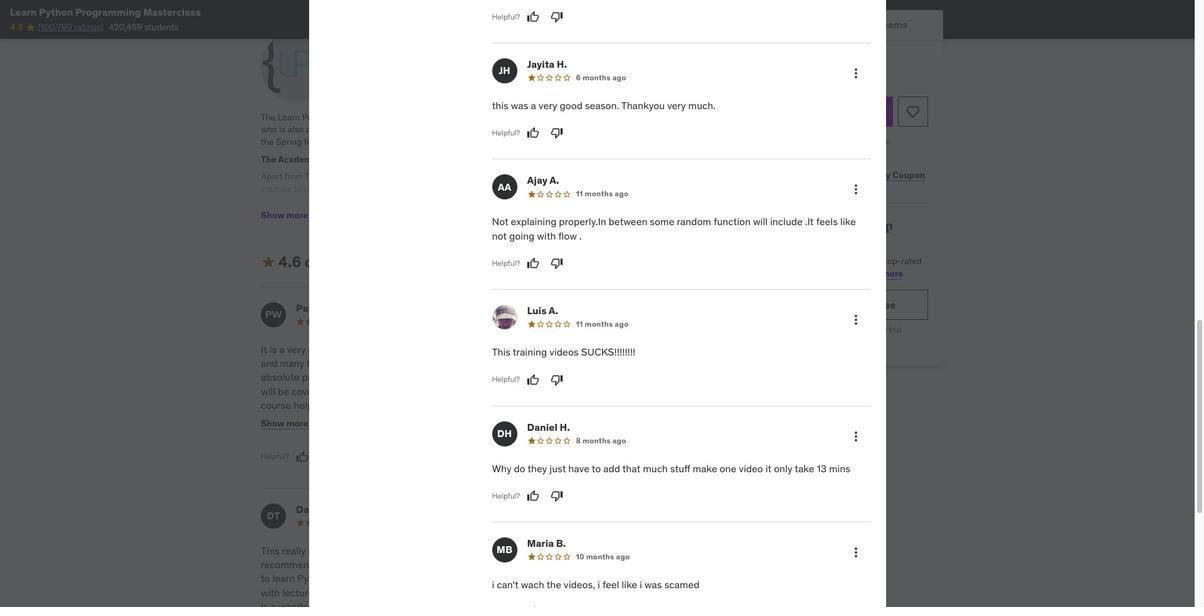Task type: locate. For each thing, give the bounding box(es) containing it.
it
[[766, 462, 772, 475], [464, 586, 470, 599]]

1 vertical spatial which
[[321, 586, 347, 599]]

2 vertical spatial software
[[261, 225, 295, 236]]

courses
[[529, 124, 560, 135], [261, 183, 292, 194], [429, 200, 459, 212], [745, 234, 791, 250]]

know
[[394, 371, 418, 384]]

1 horizontal spatial software
[[520, 111, 554, 123]]

the right appreciate
[[684, 544, 699, 557]]

1 horizontal spatial i
[[598, 578, 600, 591]]

interactive
[[333, 600, 380, 607]]

to right include
[[806, 218, 819, 234]]

i inside this really is a masterclass! i would definitely recommend this for anyone who really wants to learn python inside and out. it is jam packed with lectures which cover everything but also it is a wonderfully interactive course provi
[[384, 544, 387, 557]]

1 horizontal spatial be
[[343, 399, 355, 412]]

i down "content,"
[[640, 578, 642, 591]]

was left scamed on the right
[[645, 578, 662, 591]]

programmer down techniques
[[302, 371, 357, 384]]

helpful? left mark review by luis a. as helpful image
[[492, 375, 520, 384]]

helpful? left mark review by said m. as helpful image
[[491, 400, 519, 409]]

helpful? for explaining
[[492, 258, 520, 268]]

i left would
[[384, 544, 387, 557]]

by
[[445, 111, 455, 123], [437, 183, 446, 194], [504, 200, 513, 212]]

0 vertical spatial it
[[766, 462, 772, 475]]

learn inside the learn programming academy was created by tim buchalka, a software developer with 40 years experience, who is also an instructor on udemy, with over 1.93m+ students in his courses on java, python, android, c#  and the spring framework. the academy's goal in the next three years, is to teach five million people to learn how to program. apart from tim's own courses, which are all available here, we are working with the very best teachers, creating courses to teach the essential skills required by developers, at all levels. one other important philosophy is that our courses are taught by real professionals; software developers with real and substantial experience in the industry, who are also great teachers.  all our instructors are experienced, software developers!
[[278, 111, 300, 123]]

11 months ago
[[576, 189, 629, 198], [576, 319, 629, 329]]

1 vertical spatial courses,
[[745, 268, 778, 279]]

appreciate
[[634, 544, 682, 557]]

0 horizontal spatial programming
[[75, 6, 141, 18]]

2 show more from the top
[[261, 418, 308, 429]]

1 vertical spatial 4.6
[[279, 252, 301, 271]]

for inside it is a very awesome class and many details and many techniques that usually a new absolute programmer wish to know earlier one will be covered in the course. indeed this course help me to be a better programmer and thanks to the panel of specialist to build up this very useful course for everyone.
[[364, 427, 376, 440]]

it left only
[[766, 462, 772, 475]]

also down the taught
[[478, 213, 494, 224]]

1 horizontal spatial python
[[297, 572, 329, 585]]

personal up $20.00
[[794, 299, 836, 311]]

android,
[[626, 124, 659, 135]]

mark review by luis a. as unhelpful image
[[551, 374, 563, 386]]

i will miss the voice of tim saying: " see you in the next video" !!!....excellent program and very detailed. thanks, mr. tim!
[[491, 343, 699, 384]]

show more button
[[261, 203, 321, 228], [261, 411, 308, 436]]

0 vertical spatial which
[[381, 171, 404, 182]]

learn more
[[857, 268, 904, 279]]

0 vertical spatial learn
[[577, 153, 598, 165]]

for up inside in the left of the page
[[336, 558, 348, 571]]

software down one
[[261, 225, 295, 236]]

this right the get at top right
[[762, 256, 776, 267]]

1 as from the left
[[650, 558, 661, 571]]

much.
[[689, 99, 716, 112]]

to right people
[[566, 153, 575, 165]]

the
[[261, 136, 274, 147], [356, 153, 369, 165], [570, 171, 583, 182], [328, 183, 341, 194], [394, 213, 407, 224], [536, 343, 550, 355], [491, 357, 505, 369], [340, 385, 355, 398], [305, 413, 320, 426], [684, 544, 699, 557], [594, 558, 609, 571], [491, 572, 505, 585], [547, 578, 561, 591]]

this left miss
[[492, 346, 511, 358]]

course inside this really is a masterclass! i would definitely recommend this for anyone who really wants to learn python inside and out. it is jam packed with lectures which cover everything but also it is a wonderfully interactive course provi
[[383, 600, 413, 607]]

very up absolute
[[287, 343, 306, 355]]

helpful? left mark review by ajay a. as helpful icon
[[492, 258, 520, 268]]

helpful? left mark review by daniel h. as helpful 'image'
[[492, 491, 520, 500]]

2 horizontal spatial was
[[645, 578, 662, 591]]

this inside this really is a masterclass! i would definitely recommend this for anyone who really wants to learn python inside and out. it is jam packed with lectures which cover everything but also it is a wonderfully interactive course provi
[[261, 544, 280, 557]]

next left three
[[371, 153, 390, 165]]

academy's
[[278, 153, 324, 165]]

in inside it is a very awesome class and many details and many techniques that usually a new absolute programmer wish to know earlier one will be covered in the course. indeed this course help me to be a better programmer and thanks to the panel of specialist to build up this very useful course for everyone.
[[330, 385, 338, 398]]

which down inside in the left of the page
[[321, 586, 347, 599]]

also
[[288, 124, 304, 135], [478, 213, 494, 224], [443, 586, 462, 599]]

developers!
[[297, 225, 343, 236]]

very inside 'i will miss the voice of tim saying: " see you in the next video" !!!....excellent program and very detailed. thanks, mr. tim!'
[[681, 357, 699, 369]]

0 vertical spatial 11
[[576, 189, 583, 198]]

helpful? down the "buchalka,"
[[492, 128, 520, 137]]

1 horizontal spatial an
[[521, 544, 532, 557]]

1 horizontal spatial tim
[[590, 343, 606, 355]]

in inside 'i will miss the voice of tim saying: " see you in the next video" !!!....excellent program and very detailed. thanks, mr. tim!'
[[686, 343, 694, 355]]

one inside it is a very awesome class and many details and many techniques that usually a new absolute programmer wish to know earlier one will be covered in the course. indeed this course help me to be a better programmer and thanks to the panel of specialist to build up this very useful course for everyone.
[[451, 371, 468, 384]]

1 11 from the top
[[576, 189, 583, 198]]

wants
[[433, 558, 459, 571]]

training
[[513, 346, 547, 358]]

next inside the learn programming academy was created by tim buchalka, a software developer with 40 years experience, who is also an instructor on udemy, with over 1.93m+ students in his courses on java, python, android, c#  and the spring framework. the academy's goal in the next three years, is to teach five million people to learn how to program. apart from tim's own courses, which are all available here, we are working with the very best teachers, creating courses to teach the essential skills required by developers, at all levels. one other important philosophy is that our courses are taught by real professionals; software developers with real and substantial experience in the industry, who are also great teachers.  all our instructors are experienced, software developers!
[[371, 153, 390, 165]]

learn for learn python programming masterclass
[[10, 6, 37, 18]]

the up useful
[[305, 413, 320, 426]]

months for daniel h.
[[583, 436, 611, 445]]

class
[[353, 343, 376, 355]]

1 vertical spatial learn
[[278, 111, 300, 123]]

it inside this really is a masterclass! i would definitely recommend this for anyone who really wants to learn python inside and out. it is jam packed with lectures which cover everything but also it is a wonderfully interactive course provi
[[464, 586, 470, 599]]

0 vertical spatial 11 months ago
[[576, 189, 629, 198]]

at
[[806, 74, 814, 85], [495, 183, 503, 194], [800, 325, 807, 335]]

more for 1st show more button from the bottom of the page
[[287, 418, 308, 429]]

for left free
[[862, 299, 875, 311]]

some
[[650, 215, 675, 228]]

will inside it is a very awesome class and many details and many techniques that usually a new absolute programmer wish to know earlier one will be covered in the course. indeed this course help me to be a better programmer and thanks to the panel of specialist to build up this very useful course for everyone.
[[261, 385, 276, 398]]

programming for masterclass
[[75, 6, 141, 18]]

0 vertical spatial one
[[451, 371, 468, 384]]

as down appreciate
[[650, 558, 661, 571]]

2 vertical spatial who
[[385, 558, 404, 571]]

0 horizontal spatial really
[[282, 544, 306, 557]]

teams button
[[843, 10, 944, 40]]

1 horizontal spatial for
[[364, 427, 376, 440]]

plan.
[[835, 268, 855, 279]]

0 vertical spatial programming
[[75, 6, 141, 18]]

season.
[[585, 99, 619, 112]]

over
[[420, 124, 437, 135]]

to inside this really is a masterclass! i would definitely recommend this for anyone who really wants to learn python inside and out. it is jam packed with lectures which cover everything but also it is a wonderfully interactive course provi
[[261, 572, 270, 585]]

1 horizontal spatial learn
[[577, 153, 598, 165]]

months for ajay a.
[[585, 189, 613, 198]]

the
[[261, 111, 276, 123], [261, 153, 276, 165]]

this for this really is a masterclass! i would definitely recommend this for anyone who really wants to learn python inside and out. it is jam packed with lectures which cover everything but also it is a wonderfully interactive course provi
[[261, 544, 280, 557]]

you
[[668, 343, 684, 355]]

0 horizontal spatial be
[[278, 385, 289, 398]]

explaining
[[511, 215, 557, 228]]

of inside this is an excellent course and i appreciate the clarity and precision of the content, as well as the author's presentation style.
[[583, 558, 592, 571]]

0 horizontal spatial learn
[[10, 6, 37, 18]]

ratings)
[[74, 22, 104, 33]]

this
[[816, 74, 830, 85], [492, 99, 509, 112], [762, 256, 776, 267], [426, 385, 442, 398], [261, 427, 278, 440], [317, 558, 334, 571]]

ago for luis a.
[[615, 319, 629, 329]]

by down available
[[437, 183, 446, 194]]

h. right "jayita"
[[557, 58, 567, 70]]

h.
[[557, 58, 567, 70], [560, 421, 570, 433]]

0 horizontal spatial 4.6
[[10, 22, 23, 33]]

which inside this really is a masterclass! i would definitely recommend this for anyone who really wants to learn python inside and out. it is jam packed with lectures which cover everything but also it is a wonderfully interactive course provi
[[321, 586, 347, 599]]

which up skills
[[381, 171, 404, 182]]

11 for luis a.
[[576, 319, 583, 329]]

in down philosophy
[[385, 213, 392, 224]]

this training videos sucks!!!!!!!!
[[492, 346, 636, 358]]

1 horizontal spatial who
[[385, 558, 404, 571]]

1 horizontal spatial programming
[[302, 111, 356, 123]]

in right covered
[[330, 385, 338, 398]]

personal
[[799, 268, 833, 279], [794, 299, 836, 311]]

1 horizontal spatial next
[[508, 357, 527, 369]]

courses, inside 'get this course, plus 11,000+ of our top-rated courses, with personal plan.'
[[745, 268, 778, 279]]

2 horizontal spatial learn
[[857, 268, 880, 279]]

subscribe to udemy's top courses
[[745, 218, 894, 250]]

next down miss
[[508, 357, 527, 369]]

ago for said m.
[[611, 317, 625, 326]]

to right me
[[332, 399, 341, 412]]

8 months ago
[[576, 436, 627, 445]]

python up (100,799
[[39, 6, 73, 18]]

of inside 'i will miss the voice of tim saying: " see you in the next video" !!!....excellent program and very detailed. thanks, mr. tim!'
[[579, 343, 588, 355]]

that up wish
[[358, 357, 377, 369]]

a. for ajay a.
[[550, 174, 559, 187]]

rated
[[902, 256, 923, 267]]

in right goal
[[346, 153, 354, 165]]

it down packed
[[464, 586, 470, 599]]

i left miss
[[491, 343, 493, 355]]

more down top-
[[882, 268, 904, 279]]

1 vertical spatial personal
[[794, 299, 836, 311]]

working
[[518, 171, 549, 182]]

1 vertical spatial for
[[364, 427, 376, 440]]

learn
[[10, 6, 37, 18], [278, 111, 300, 123], [857, 268, 880, 279]]

was up udemy,
[[396, 111, 411, 123]]

an inside this is an excellent course and i appreciate the clarity and precision of the content, as well as the author's presentation style.
[[521, 544, 532, 557]]

1 vertical spatial show
[[261, 418, 285, 429]]

.
[[580, 229, 582, 242]]

it inside it is a very awesome class and many details and many techniques that usually a new absolute programmer wish to know earlier one will be covered in the course. indeed this course help me to be a better programmer and thanks to the panel of specialist to build up this very useful course for everyone.
[[261, 343, 267, 355]]

price!
[[832, 74, 854, 85]]

1 vertical spatial an
[[521, 544, 532, 557]]

to down recommend
[[261, 572, 270, 585]]

2 show more button from the top
[[261, 411, 308, 436]]

very down 'thanks'
[[280, 427, 299, 440]]

0 horizontal spatial will
[[261, 385, 276, 398]]

1 vertical spatial teach
[[304, 183, 326, 194]]

and down anyone
[[361, 572, 378, 585]]

in
[[506, 124, 513, 135], [346, 153, 354, 165], [385, 213, 392, 224], [686, 343, 694, 355], [330, 385, 338, 398]]

in right 'you'
[[686, 343, 694, 355]]

to inside subscribe to udemy's top courses
[[806, 218, 819, 234]]

with inside 'get this course, plus 11,000+ of our top-rated courses, with personal plan.'
[[780, 268, 797, 279]]

was up his
[[511, 99, 529, 112]]

a. right luis
[[549, 304, 558, 317]]

2 horizontal spatial also
[[478, 213, 494, 224]]

be
[[278, 385, 289, 398], [343, 399, 355, 412]]

our up industry,
[[414, 200, 426, 212]]

1 on from the left
[[358, 124, 368, 135]]

to up 'everyone.' at the bottom
[[405, 413, 414, 426]]

this inside 83% off left at this price!
[[816, 74, 830, 85]]

at inside the learn programming academy was created by tim buchalka, a software developer with 40 years experience, who is also an instructor on udemy, with over 1.93m+ students in his courses on java, python, android, c#  and the spring framework. the academy's goal in the next three years, is to teach five million people to learn how to program. apart from tim's own courses, which are all available here, we are working with the very best teachers, creating courses to teach the essential skills required by developers, at all levels. one other important philosophy is that our courses are taught by real professionals; software developers with real and substantial experience in the industry, who are also great teachers.  all our instructors are experienced, software developers!
[[495, 183, 503, 194]]

on down developer
[[562, 124, 572, 135]]

is inside it is a very awesome class and many details and many techniques that usually a new absolute programmer wish to know earlier one will be covered in the course. indeed this course help me to be a better programmer and thanks to the panel of specialist to build up this very useful course for everyone.
[[270, 343, 277, 355]]

me
[[316, 399, 330, 412]]

0 horizontal spatial it
[[261, 343, 267, 355]]

is inside this is an excellent course and i appreciate the clarity and precision of the content, as well as the author's presentation style.
[[512, 544, 519, 557]]

teach down tim's
[[304, 183, 326, 194]]

0 horizontal spatial many
[[280, 357, 304, 369]]

helpful? for will
[[491, 400, 519, 409]]

1 vertical spatial all
[[505, 183, 514, 194]]

0 vertical spatial that
[[396, 200, 412, 212]]

4.6 for 4.6
[[10, 22, 23, 33]]

this inside this really is a masterclass! i would definitely recommend this for anyone who really wants to learn python inside and out. it is jam packed with lectures which cover everything but also it is a wonderfully interactive course provi
[[317, 558, 334, 571]]

day
[[796, 137, 809, 146]]

0 horizontal spatial like
[[622, 578, 637, 591]]

will inside 'not explaining properly.in between some random function will include .it feels like not going with flow .'
[[753, 215, 768, 228]]

course down everything
[[383, 600, 413, 607]]

with inside this really is a masterclass! i would definitely recommend this for anyone who really wants to learn python inside and out. it is jam packed with lectures which cover everything but also it is a wonderfully interactive course provi
[[261, 586, 280, 599]]

1 vertical spatial tim
[[590, 343, 606, 355]]

0 horizontal spatial also
[[288, 124, 304, 135]]

2 vertical spatial will
[[261, 385, 276, 398]]

months for maria b.
[[586, 552, 614, 561]]

industry,
[[409, 213, 443, 224]]

own
[[327, 171, 344, 182]]

0 vertical spatial really
[[282, 544, 306, 557]]

courses, up essential
[[346, 171, 379, 182]]

1 vertical spatial show more button
[[261, 411, 308, 436]]

also down packed
[[443, 586, 462, 599]]

starting at $20.00 per month after trial
[[771, 325, 902, 335]]

2 horizontal spatial i
[[640, 578, 642, 591]]

precision
[[539, 558, 580, 571]]

teach
[[462, 153, 486, 165], [304, 183, 326, 194]]

1 vertical spatial the
[[261, 153, 276, 165]]

with left lectures at left bottom
[[261, 586, 280, 599]]

which
[[381, 171, 404, 182], [321, 586, 347, 599]]

4.6 course rating
[[279, 252, 400, 271]]

0 vertical spatial tim
[[456, 111, 471, 123]]

0 horizontal spatial was
[[396, 111, 411, 123]]

maria
[[527, 537, 554, 550]]

0 horizontal spatial i
[[492, 578, 495, 591]]

13
[[817, 462, 827, 475]]

i inside this is an excellent course and i appreciate the clarity and precision of the content, as well as the author's presentation style.
[[629, 544, 632, 557]]

this up clarity
[[491, 544, 509, 557]]

2 vertical spatial that
[[623, 462, 641, 475]]

learn left "how"
[[577, 153, 598, 165]]

and
[[382, 13, 399, 25], [278, 213, 292, 224], [378, 343, 395, 355], [261, 357, 278, 369], [661, 357, 678, 369], [452, 399, 469, 412], [610, 544, 627, 557], [520, 558, 537, 571], [361, 572, 378, 585]]

0 horizontal spatial teach
[[304, 183, 326, 194]]

that down skills
[[396, 200, 412, 212]]

this left price!
[[816, 74, 830, 85]]

students down the "buchalka,"
[[470, 124, 504, 135]]

the down tim buchalka's learn programming academy image
[[261, 111, 276, 123]]

like inside 'not explaining properly.in between some random function will include .it feels like not going with flow .'
[[841, 215, 856, 228]]

that inside the learn programming academy was created by tim buchalka, a software developer with 40 years experience, who is also an instructor on udemy, with over 1.93m+ students in his courses on java, python, android, c#  and the spring framework. the academy's goal in the next three years, is to teach five million people to learn how to program. apart from tim's own courses, which are all available here, we are working with the very best teachers, creating courses to teach the essential skills required by developers, at all levels. one other important philosophy is that our courses are taught by real professionals; software developers with real and substantial experience in the industry, who are also great teachers.  all our instructors are experienced, software developers!
[[396, 200, 412, 212]]

experience,
[[652, 111, 697, 123]]

2 as from the left
[[683, 558, 693, 571]]

be up panel
[[343, 399, 355, 412]]

professional
[[261, 13, 316, 25]]

courses down subscribe
[[745, 234, 791, 250]]

show down apart
[[261, 210, 285, 221]]

of inside 'get this course, plus 11,000+ of our top-rated courses, with personal plan.'
[[861, 256, 868, 267]]

teach up here,
[[462, 153, 486, 165]]

personal down plus
[[799, 268, 833, 279]]

1 11 months ago from the top
[[576, 189, 629, 198]]

one right earlier
[[451, 371, 468, 384]]

2 horizontal spatial that
[[623, 462, 641, 475]]

mark review by ajay a. as unhelpful image
[[551, 257, 563, 270]]

0 vertical spatial h.
[[557, 58, 567, 70]]

programmers
[[319, 13, 380, 25]]

will left miss
[[496, 343, 510, 355]]

this inside this is an excellent course and i appreciate the clarity and precision of the content, as well as the author's presentation style.
[[491, 544, 509, 557]]

ago for maria b.
[[616, 552, 630, 561]]

6
[[576, 73, 581, 82]]

best
[[603, 171, 620, 182]]

python up lectures at left bottom
[[297, 572, 329, 585]]

course.
[[357, 385, 390, 398]]

2 11 from the top
[[576, 319, 583, 329]]

learn inside the learn programming academy was created by tim buchalka, a software developer with 40 years experience, who is also an instructor on udemy, with over 1.93m+ students in his courses on java, python, android, c#  and the spring framework. the academy's goal in the next three years, is to teach five million people to learn how to program. apart from tim's own courses, which are all available here, we are working with the very best teachers, creating courses to teach the essential skills required by developers, at all levels. one other important philosophy is that our courses are taught by real professionals; software developers with real and substantial experience in the industry, who are also great teachers.  all our instructors are experienced, software developers!
[[577, 153, 598, 165]]

not
[[492, 215, 509, 228]]

covered
[[292, 385, 328, 398]]

a inside the learn programming academy was created by tim buchalka, a software developer with 40 years experience, who is also an instructor on udemy, with over 1.93m+ students in his courses on java, python, android, c#  and the spring framework. the academy's goal in the next three years, is to teach five million people to learn how to program. apart from tim's own courses, which are all available here, we are working with the very best teachers, creating courses to teach the essential skills required by developers, at all levels. one other important philosophy is that our courses are taught by real professionals; software developers with real and substantial experience in the industry, who are also great teachers.  all our instructors are experienced, software developers!
[[514, 111, 518, 123]]

2 on from the left
[[562, 124, 572, 135]]

why
[[492, 462, 512, 475]]

2 11 months ago from the top
[[576, 319, 629, 329]]

1 vertical spatial it
[[400, 572, 406, 585]]

0 horizontal spatial next
[[371, 153, 390, 165]]

3 i from the left
[[640, 578, 642, 591]]

courses right his
[[529, 124, 560, 135]]

0 vertical spatial learn
[[10, 6, 37, 18]]

and inside this really is a masterclass! i would definitely recommend this for anyone who really wants to learn python inside and out. it is jam packed with lectures which cover everything but also it is a wonderfully interactive course provi
[[361, 572, 378, 585]]

the up apart
[[261, 153, 276, 165]]

1 show from the top
[[261, 210, 285, 221]]

ago for ajay a.
[[615, 189, 629, 198]]

tim up !!!....excellent
[[590, 343, 606, 355]]

0 horizontal spatial learn
[[273, 572, 295, 585]]

with up python,
[[597, 111, 614, 123]]

our up learn more link
[[870, 256, 883, 267]]

1 vertical spatial 11
[[576, 319, 583, 329]]

they
[[528, 462, 547, 475]]

just
[[550, 462, 566, 475]]

2 horizontal spatial i
[[629, 544, 632, 557]]

0 horizontal spatial on
[[358, 124, 368, 135]]

many up 'usually'
[[398, 343, 422, 355]]

of up !!!....excellent
[[579, 343, 588, 355]]

people
[[535, 153, 564, 165]]

this down 'thanks'
[[261, 427, 278, 440]]

mark review by ricardo g l. as unhelpful image
[[551, 11, 563, 23]]

2 show from the top
[[261, 418, 285, 429]]

2 vertical spatial more
[[287, 418, 308, 429]]

1 horizontal spatial one
[[720, 462, 737, 475]]

1 vertical spatial at
[[495, 183, 503, 194]]

0 horizontal spatial real
[[261, 213, 276, 224]]

try personal plan for free link
[[745, 290, 929, 320]]

1 horizontal spatial learn
[[278, 111, 300, 123]]

0 vertical spatial show more
[[261, 210, 308, 221]]

2 the from the top
[[261, 153, 276, 165]]

was inside the learn programming academy was created by tim buchalka, a software developer with 40 years experience, who is also an instructor on udemy, with over 1.93m+ students in his courses on java, python, android, c#  and the spring framework. the academy's goal in the next three years, is to teach five million people to learn how to program. apart from tim's own courses, which are all available here, we are working with the very best teachers, creating courses to teach the essential skills required by developers, at all levels. one other important philosophy is that our courses are taught by real professionals; software developers with real and substantial experience in the industry, who are also great teachers.  all our instructors are experienced, software developers!
[[396, 111, 411, 123]]

11 up voice
[[576, 319, 583, 329]]

"
[[642, 343, 646, 355]]

of inside it is a very awesome class and many details and many techniques that usually a new absolute programmer wish to know earlier one will be covered in the course. indeed this course help me to be a better programmer and thanks to the panel of specialist to build up this very useful course for everyone.
[[349, 413, 358, 426]]

top-
[[885, 256, 902, 267]]

the right goal
[[356, 153, 369, 165]]

0 vertical spatial python
[[39, 6, 73, 18]]

1 vertical spatial our
[[571, 213, 583, 224]]

1 vertical spatial it
[[464, 586, 470, 599]]

coupon
[[893, 169, 926, 181]]

will down absolute
[[261, 385, 276, 398]]

0 vertical spatial an
[[306, 124, 316, 135]]

1 vertical spatial will
[[496, 343, 510, 355]]

additional actions for review by jayita h. image
[[849, 66, 864, 81]]

additional actions for review by daniel h. image
[[849, 429, 864, 444]]

1 horizontal spatial programmer
[[394, 399, 450, 412]]

our up . on the left top of the page
[[571, 213, 583, 224]]

1 vertical spatial also
[[478, 213, 494, 224]]

show
[[261, 210, 285, 221], [261, 418, 285, 429]]

like right feels
[[841, 215, 856, 228]]

programming up the 420,469
[[75, 6, 141, 18]]

0 vertical spatial for
[[862, 299, 875, 311]]

0 vertical spatial a.
[[550, 174, 559, 187]]

will
[[753, 215, 768, 228], [496, 343, 510, 355], [261, 385, 276, 398]]

0 horizontal spatial an
[[306, 124, 316, 135]]

very left best
[[585, 171, 601, 182]]

dave t.
[[296, 503, 330, 515]]

0 vertical spatial it
[[261, 343, 267, 355]]

that
[[396, 200, 412, 212], [358, 357, 377, 369], [623, 462, 641, 475]]

(100,799 ratings)
[[38, 22, 104, 33]]

0 horizontal spatial that
[[358, 357, 377, 369]]

real down one
[[261, 213, 276, 224]]

0 vertical spatial like
[[841, 215, 856, 228]]

a up his
[[514, 111, 518, 123]]

and up up
[[452, 399, 469, 412]]

very down 'you'
[[681, 357, 699, 369]]

2 vertical spatial for
[[336, 558, 348, 571]]

developers,
[[448, 183, 493, 194]]

an up framework.
[[306, 124, 316, 135]]

a.
[[550, 174, 559, 187], [549, 304, 558, 317]]

.it
[[805, 215, 814, 228]]

really up recommend
[[282, 544, 306, 557]]

2 horizontal spatial who
[[445, 213, 461, 224]]

philosophy
[[343, 200, 385, 212]]

mark review by jayita h. as unhelpful image
[[551, 127, 563, 140]]

(100,799
[[38, 22, 72, 33]]

mr.
[[569, 371, 582, 384]]

1 horizontal spatial on
[[562, 124, 572, 135]]

up
[[441, 413, 452, 426]]

students inside the learn programming academy was created by tim buchalka, a software developer with 40 years experience, who is also an instructor on udemy, with over 1.93m+ students in his courses on java, python, android, c#  and the spring framework. the academy's goal in the next three years, is to teach five million people to learn how to program. apart from tim's own courses, which are all available here, we are working with the very best teachers, creating courses to teach the essential skills required by developers, at all levels. one other important philosophy is that our courses are taught by real professionals; software developers with real and substantial experience in the industry, who are also great teachers.  all our instructors are experienced, software developers!
[[470, 124, 504, 135]]

many
[[398, 343, 422, 355], [280, 357, 304, 369]]

programming inside the learn programming academy was created by tim buchalka, a software developer with 40 years experience, who is also an instructor on udemy, with over 1.93m+ students in his courses on java, python, android, c#  and the spring framework. the academy's goal in the next three years, is to teach five million people to learn how to program. apart from tim's own courses, which are all available here, we are working with the very best teachers, creating courses to teach the essential skills required by developers, at all levels. one other important philosophy is that our courses are taught by real professionals; software developers with real and substantial experience in the industry, who are also great teachers.  all our instructors are experienced, software developers!
[[302, 111, 356, 123]]



Task type: vqa. For each thing, say whether or not it's contained in the screenshot.
"thing"
no



Task type: describe. For each thing, give the bounding box(es) containing it.
try personal plan for free
[[777, 299, 896, 311]]

off
[[865, 55, 877, 68]]

jayita h.
[[527, 58, 567, 70]]

money-
[[811, 137, 836, 146]]

this for this training videos sucks!!!!!!!!
[[492, 346, 511, 358]]

earlier
[[420, 371, 448, 384]]

voice
[[553, 343, 576, 355]]

this is an excellent course and i appreciate the clarity and precision of the content, as well as the author's presentation style.
[[491, 544, 699, 585]]

to down "help"
[[294, 413, 303, 426]]

program.
[[630, 153, 669, 165]]

2 horizontal spatial for
[[862, 299, 875, 311]]

101k ratings
[[415, 252, 502, 271]]

h. for jayita h.
[[557, 58, 567, 70]]

very inside the learn programming academy was created by tim buchalka, a software developer with 40 years experience, who is also an instructor on udemy, with over 1.93m+ students in his courses on java, python, android, c#  and the spring framework. the academy's goal in the next three years, is to teach five million people to learn how to program. apart from tim's own courses, which are all available here, we are working with the very best teachers, creating courses to teach the essential skills required by developers, at all levels. one other important philosophy is that our courses are taught by real professionals; software developers with real and substantial experience in the industry, who are also great teachers.  all our instructors are experienced, software developers!
[[585, 171, 601, 182]]

4.6 for 4.6 course rating
[[279, 252, 301, 271]]

students left mark review by ricardo g l. as helpful image
[[480, 13, 519, 25]]

10 months ago
[[576, 552, 630, 561]]

to up available
[[452, 153, 460, 165]]

course down developers!
[[305, 252, 353, 271]]

months for jayita h.
[[583, 73, 611, 82]]

that inside it is a very awesome class and many details and many techniques that usually a new absolute programmer wish to know earlier one will be covered in the course. indeed this course help me to be a better programmer and thanks to the panel of specialist to build up this very useful course for everyone.
[[358, 357, 377, 369]]

mark review by pang jia w. as helpful image
[[296, 451, 308, 463]]

i inside 'i will miss the voice of tim saying: " see you in the next video" !!!....excellent program and very detailed. thanks, mr. tim!'
[[491, 343, 493, 355]]

plan
[[838, 299, 859, 311]]

11 for ajay a.
[[576, 189, 583, 198]]

detailed.
[[491, 371, 529, 384]]

who inside this really is a masterclass! i would definitely recommend this for anyone who really wants to learn python inside and out. it is jam packed with lectures which cover everything but also it is a wonderfully interactive course provi
[[385, 558, 404, 571]]

course up 'thanks'
[[261, 399, 291, 412]]

ratings
[[451, 252, 502, 271]]

with inside 'not explaining properly.in between some random function will include .it feels like not going with flow .'
[[537, 229, 556, 242]]

course,
[[778, 256, 807, 267]]

and inside 'i will miss the voice of tim saying: " see you in the next video" !!!....excellent program and very detailed. thanks, mr. tim!'
[[661, 357, 678, 369]]

also inside this really is a masterclass! i would definitely recommend this for anyone who really wants to learn python inside and out. it is jam packed with lectures which cover everything but also it is a wonderfully interactive course provi
[[443, 586, 462, 599]]

more for 2nd show more button from the bottom
[[287, 210, 308, 221]]

buchalka,
[[473, 111, 512, 123]]

wonderfully
[[278, 600, 331, 607]]

mark review by said m. as helpful image
[[525, 399, 538, 411]]

details
[[424, 343, 454, 355]]

this down the jh
[[492, 99, 509, 112]]

with down people
[[551, 171, 568, 182]]

said
[[526, 301, 547, 314]]

mark review by said m. as unhelpful image
[[549, 399, 562, 411]]

and up "content,"
[[610, 544, 627, 557]]

a left wonderfully
[[271, 600, 276, 607]]

very left the much.
[[667, 99, 686, 112]]

the down own
[[328, 183, 341, 194]]

medium image
[[261, 255, 276, 270]]

420,469 students
[[109, 22, 179, 33]]

not explaining properly.in between some random function will include .it feels like not going with flow .
[[492, 215, 856, 242]]

but
[[426, 586, 441, 599]]

everyone.
[[378, 427, 421, 440]]

helpful? left mark review by ricardo g l. as helpful image
[[492, 12, 520, 21]]

1 vertical spatial by
[[437, 183, 446, 194]]

wishlist image
[[906, 104, 921, 119]]

teams
[[878, 18, 908, 31]]

would
[[390, 544, 416, 557]]

additional actions for review by ajay a. image
[[849, 182, 864, 197]]

instructors
[[586, 213, 628, 224]]

to down 'usually'
[[382, 371, 392, 384]]

11 months ago for between
[[576, 189, 629, 198]]

months for said m.
[[581, 317, 609, 326]]

teachers.
[[518, 213, 555, 224]]

learn python programming masterclass
[[10, 6, 201, 18]]

helpful? for was
[[492, 128, 520, 137]]

per
[[836, 325, 847, 335]]

anyone
[[351, 558, 383, 571]]

an inside the learn programming academy was created by tim buchalka, a software developer with 40 years experience, who is also an instructor on udemy, with over 1.93m+ students in his courses on java, python, android, c#  and the spring framework. the academy's goal in the next three years, is to teach five million people to learn how to program. apart from tim's own courses, which are all available here, we are working with the very best teachers, creating courses to teach the essential skills required by developers, at all levels. one other important philosophy is that our courses are taught by real professionals; software developers with real and substantial experience in the industry, who are also great teachers.  all our instructors are experienced, software developers!
[[306, 124, 316, 135]]

it inside this really is a masterclass! i would definitely recommend this for anyone who really wants to learn python inside and out. it is jam packed with lectures which cover everything but also it is a wonderfully interactive course provi
[[400, 572, 406, 585]]

lectures
[[282, 586, 319, 599]]

show for 1st show more button from the bottom of the page
[[261, 418, 285, 429]]

and left teachers
[[382, 13, 399, 25]]

and inside the learn programming academy was created by tim buchalka, a software developer with 40 years experience, who is also an instructor on udemy, with over 1.93m+ students in his courses on java, python, android, c#  and the spring framework. the academy's goal in the next three years, is to teach five million people to learn how to program. apart from tim's own courses, which are all available here, we are working with the very best teachers, creating courses to teach the essential skills required by developers, at all levels. one other important philosophy is that our courses are taught by real professionals; software developers with real and substantial experience in the industry, who are also great teachers.  all our instructors are experienced, software developers!
[[278, 213, 292, 224]]

the left course.
[[340, 385, 355, 398]]

420,469
[[109, 22, 142, 33]]

a left new
[[412, 357, 418, 369]]

teams tab list
[[730, 10, 944, 41]]

in left his
[[506, 124, 513, 135]]

indeed
[[393, 385, 423, 398]]

courses inside subscribe to udemy's top courses
[[745, 234, 791, 250]]

!!!....excellent
[[560, 357, 619, 369]]

i can't wach the videos, i feel like i was scamed
[[492, 578, 700, 591]]

udemy's
[[821, 218, 871, 234]]

0 horizontal spatial who
[[261, 124, 277, 135]]

students down masterclass
[[144, 22, 179, 33]]

useful
[[301, 427, 328, 440]]

a up absolute
[[279, 343, 285, 355]]

excellent
[[535, 544, 575, 557]]

will inside 'i will miss the voice of tim saying: " see you in the next video" !!!....excellent program and very detailed. thanks, mr. tim!'
[[496, 343, 510, 355]]

w.
[[337, 301, 350, 314]]

with up experienced,
[[670, 200, 687, 212]]

ago for jayita h.
[[613, 73, 627, 82]]

taught
[[476, 200, 502, 212]]

substantial experience
[[294, 213, 383, 224]]

helpful? for do
[[492, 491, 520, 500]]

1 show more from the top
[[261, 210, 308, 221]]

cover
[[350, 586, 374, 599]]

learn inside this really is a masterclass! i would definitely recommend this for anyone who really wants to learn python inside and out. it is jam packed with lectures which cover everything but also it is a wonderfully interactive course provi
[[273, 572, 295, 585]]

the down clarity
[[491, 572, 505, 585]]

to down from
[[294, 183, 302, 194]]

this for this is an excellent course and i appreciate the clarity and precision of the content, as well as the author's presentation style.
[[491, 544, 509, 557]]

our inside 'get this course, plus 11,000+ of our top-rated courses, with personal plan.'
[[870, 256, 883, 267]]

1 vertical spatial who
[[445, 213, 461, 224]]

0 vertical spatial be
[[278, 385, 289, 398]]

and up absolute
[[261, 357, 278, 369]]

is left wonderfully
[[261, 600, 268, 607]]

we
[[490, 171, 501, 182]]

masterclass!
[[326, 544, 382, 557]]

2 vertical spatial by
[[504, 200, 513, 212]]

2 vertical spatial at
[[800, 325, 807, 335]]

mark review by ajay a. as helpful image
[[527, 257, 540, 270]]

1 horizontal spatial real
[[515, 200, 530, 212]]

why do they just have to add that much stuff make one video it only take 13 mins
[[492, 462, 851, 475]]

helpful? left mark review by pang jia w. as helpful icon
[[261, 452, 289, 461]]

program
[[621, 357, 659, 369]]

1 i from the left
[[492, 578, 495, 591]]

everything
[[376, 586, 424, 599]]

one
[[261, 200, 277, 212]]

feel
[[603, 578, 619, 591]]

the down precision
[[547, 578, 561, 591]]

tim inside 'i will miss the voice of tim saying: " see you in the next video" !!!....excellent program and very detailed. thanks, mr. tim!'
[[590, 343, 606, 355]]

a left better
[[357, 399, 362, 412]]

is left jam
[[408, 572, 416, 585]]

programming for academy
[[302, 111, 356, 123]]

to right "how"
[[620, 153, 628, 165]]

udemy,
[[370, 124, 399, 135]]

mark review by jayita h. as helpful image
[[527, 127, 540, 140]]

2 horizontal spatial software
[[588, 200, 623, 212]]

the left spring
[[261, 136, 274, 147]]

a up mark review by jayita h. as helpful image
[[531, 99, 536, 112]]

1 horizontal spatial teach
[[462, 153, 486, 165]]

the up i can't wach the videos, i feel like i was scamed
[[594, 558, 609, 571]]

inside
[[332, 572, 358, 585]]

4
[[575, 518, 579, 527]]

very left good
[[539, 99, 557, 112]]

thanks,
[[531, 371, 566, 384]]

months for luis a.
[[585, 319, 613, 329]]

83% off left at this price!
[[789, 55, 877, 85]]

definitely
[[419, 544, 460, 557]]

1 vertical spatial programmer
[[394, 399, 450, 412]]

1 vertical spatial many
[[280, 357, 304, 369]]

course inside this is an excellent course and i appreciate the clarity and precision of the content, as well as the author's presentation style.
[[577, 544, 608, 557]]

is up available
[[443, 153, 450, 165]]

access
[[846, 152, 870, 161]]

1 horizontal spatial many
[[398, 343, 422, 355]]

and up author's
[[520, 558, 537, 571]]

0 vertical spatial programmer
[[302, 371, 357, 384]]

lifetime
[[817, 152, 845, 161]]

3
[[575, 317, 579, 326]]

trial
[[889, 325, 902, 335]]

additional actions for review by maria b. image
[[849, 545, 864, 560]]

the up video"
[[536, 343, 550, 355]]

for inside this really is a masterclass! i would definitely recommend this for anyone who really wants to learn python inside and out. it is jam packed with lectures which cover everything but also it is a wonderfully interactive course provi
[[336, 558, 348, 571]]

make
[[693, 462, 718, 475]]

the up 'detailed.'
[[491, 357, 505, 369]]

rating
[[357, 252, 400, 271]]

experienced,
[[645, 213, 695, 224]]

creating
[[661, 171, 693, 182]]

recommend
[[261, 558, 315, 571]]

video
[[739, 462, 763, 475]]

ago for daniel h.
[[613, 436, 627, 445]]

feels
[[816, 215, 838, 228]]

1 horizontal spatial it
[[766, 462, 772, 475]]

next inside 'i will miss the voice of tim saying: " see you in the next video" !!!....excellent program and very detailed. thanks, mr. tim!'
[[508, 357, 527, 369]]

sucks!!!!!!!!
[[581, 346, 636, 358]]

mark review by daniel h. as helpful image
[[527, 490, 540, 503]]

1 horizontal spatial was
[[511, 99, 529, 112]]

developers
[[625, 200, 668, 212]]

1 vertical spatial be
[[343, 399, 355, 412]]

get this course, plus 11,000+ of our top-rated courses, with personal plan.
[[745, 256, 923, 279]]

the left industry,
[[394, 213, 407, 224]]

learn for learn more
[[857, 268, 880, 279]]

show for 2nd show more button from the bottom
[[261, 210, 285, 221]]

good
[[560, 99, 583, 112]]

0 vertical spatial by
[[445, 111, 455, 123]]

2 i from the left
[[598, 578, 600, 591]]

a left "masterclass!"
[[318, 544, 323, 557]]

courses down apart
[[261, 183, 292, 194]]

this down earlier
[[426, 385, 442, 398]]

mark review by paul b. as helpful image
[[525, 600, 538, 607]]

1 vertical spatial more
[[882, 268, 904, 279]]

is up recommend
[[308, 544, 316, 557]]

-
[[444, 13, 448, 25]]

the right ajay a.
[[570, 171, 583, 182]]

1 the from the top
[[261, 111, 276, 123]]

a. for luis a.
[[549, 304, 558, 317]]

guarantee
[[855, 137, 890, 146]]

helpful? for training
[[492, 375, 520, 384]]

which inside the learn programming academy was created by tim buchalka, a software developer with 40 years experience, who is also an instructor on udemy, with over 1.93m+ students in his courses on java, python, android, c#  and the spring framework. the academy's goal in the next three years, is to teach five million people to learn how to program. apart from tim's own courses, which are all available here, we are working with the very best teachers, creating courses to teach the essential skills required by developers, at all levels. one other important philosophy is that our courses are taught by real professionals; software developers with real and substantial experience in the industry, who are also great teachers.  all our instructors are experienced, software developers!
[[381, 171, 404, 182]]

$20.00
[[809, 325, 834, 335]]

0 vertical spatial software
[[520, 111, 554, 123]]

is down skills
[[387, 200, 394, 212]]

course down panel
[[331, 427, 361, 440]]

python inside this really is a masterclass! i would definitely recommend this for anyone who really wants to learn python inside and out. it is jam packed with lectures which cover everything but also it is a wonderfully interactive course provi
[[297, 572, 329, 585]]

important
[[302, 200, 341, 212]]

additional actions for review by luis a. image
[[849, 313, 864, 328]]

created
[[413, 111, 443, 123]]

c#
[[661, 124, 673, 135]]

and up 'usually'
[[378, 343, 395, 355]]

1 vertical spatial like
[[622, 578, 637, 591]]

mark review by ricardo g l. as helpful image
[[527, 11, 540, 23]]

new
[[420, 357, 439, 369]]

tim buchalka's learn programming academy image
[[261, 31, 331, 101]]

usually
[[379, 357, 410, 369]]

saying:
[[609, 343, 640, 355]]

1 vertical spatial real
[[261, 213, 276, 224]]

with left over
[[401, 124, 418, 135]]

required
[[402, 183, 435, 194]]

pw
[[265, 308, 282, 321]]

tim inside the learn programming academy was created by tim buchalka, a software developer with 40 years experience, who is also an instructor on udemy, with over 1.93m+ students in his courses on java, python, android, c#  and the spring framework. the academy's goal in the next three years, is to teach five million people to learn how to program. apart from tim's own courses, which are all available here, we are working with the very best teachers, creating courses to teach the essential skills required by developers, at all levels. one other important philosophy is that our courses are taught by real professionals; software developers with real and substantial experience in the industry, who are also great teachers.  all our instructors are experienced, software developers!
[[456, 111, 471, 123]]

11 months ago for sucks!!!!!!!!
[[576, 319, 629, 329]]

professionals;
[[532, 200, 586, 212]]

mark review by luis a. as helpful image
[[527, 374, 540, 386]]

courses, inside the learn programming academy was created by tim buchalka, a software developer with 40 years experience, who is also an instructor on udemy, with over 1.93m+ students in his courses on java, python, android, c#  and the spring framework. the academy's goal in the next three years, is to teach five million people to learn how to program. apart from tim's own courses, which are all available here, we are working with the very best teachers, creating courses to teach the essential skills required by developers, at all levels. one other important philosophy is that our courses are taught by real professionals; software developers with real and substantial experience in the industry, who are also great teachers.  all our instructors are experienced, software developers!
[[346, 171, 379, 182]]

video"
[[530, 357, 557, 369]]

function
[[714, 215, 751, 228]]

0 vertical spatial all
[[420, 171, 429, 182]]

is up spring
[[279, 124, 286, 135]]

at inside 83% off left at this price!
[[806, 74, 814, 85]]

years
[[629, 111, 650, 123]]

well
[[663, 558, 681, 571]]

1 vertical spatial really
[[406, 558, 430, 571]]

goal
[[326, 153, 344, 165]]

personal inside 'get this course, plus 11,000+ of our top-rated courses, with personal plan.'
[[799, 268, 833, 279]]

1 show more button from the top
[[261, 203, 321, 228]]

much
[[643, 462, 668, 475]]

this inside 'get this course, plus 11,000+ of our top-rated courses, with personal plan.'
[[762, 256, 776, 267]]

to left add
[[592, 462, 601, 475]]

his
[[515, 124, 527, 135]]

after
[[872, 325, 888, 335]]

h. for daniel h.
[[560, 421, 570, 433]]

mark review by daniel h. as unhelpful image
[[551, 490, 563, 503]]

courses up industry,
[[429, 200, 459, 212]]

0 horizontal spatial our
[[414, 200, 426, 212]]

jayita
[[527, 58, 555, 70]]



